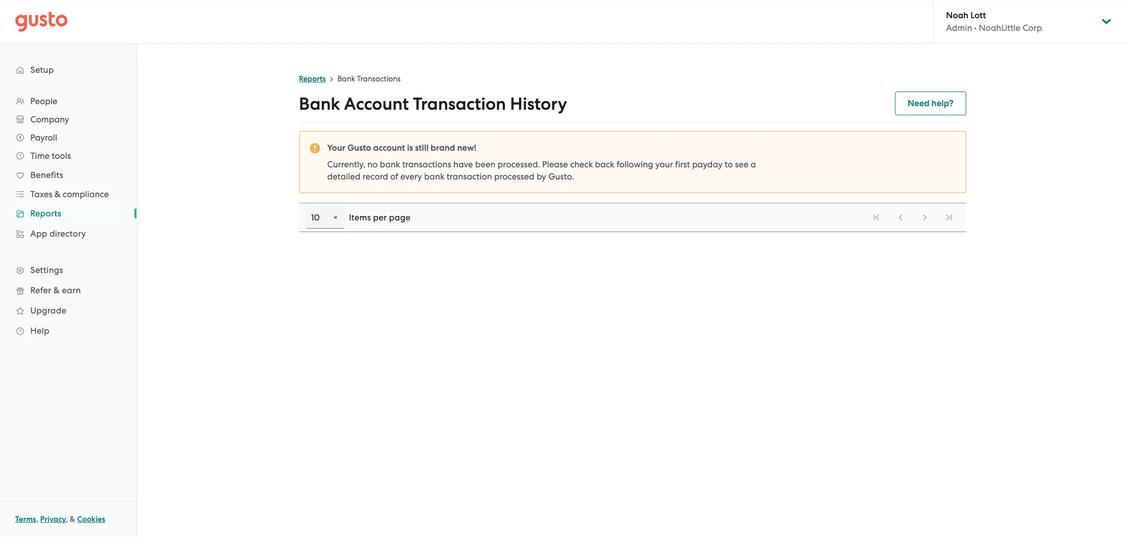 Task type: vqa. For each thing, say whether or not it's contained in the screenshot.
Taxes on the left
yes



Task type: describe. For each thing, give the bounding box(es) containing it.
taxes & compliance button
[[10, 185, 126, 203]]

currently,
[[327, 159, 366, 169]]

by
[[537, 171, 547, 182]]

payroll button
[[10, 128, 126, 147]]

compliance
[[63, 189, 109, 199]]

people
[[30, 96, 58, 106]]

0 vertical spatial reports
[[299, 74, 326, 83]]

payroll
[[30, 132, 57, 143]]

2 , from the left
[[66, 515, 68, 524]]

help?
[[932, 98, 954, 109]]

record
[[363, 171, 388, 182]]

privacy link
[[40, 515, 66, 524]]

help link
[[10, 322, 126, 340]]

& for earn
[[53, 285, 60, 295]]

refer & earn
[[30, 285, 81, 295]]

your gusto account is still brand new!
[[327, 143, 477, 153]]

been
[[475, 159, 496, 169]]

help
[[30, 326, 50, 336]]

directory
[[50, 229, 86, 239]]

first
[[676, 159, 690, 169]]

your
[[656, 159, 673, 169]]

app
[[30, 229, 47, 239]]

need help? button
[[896, 92, 967, 115]]

0 vertical spatial reports link
[[299, 74, 326, 83]]

per
[[373, 212, 387, 223]]

cookies
[[77, 515, 105, 524]]

upgrade link
[[10, 301, 126, 320]]

brand
[[431, 143, 455, 153]]

terms
[[15, 515, 36, 524]]

of
[[390, 171, 399, 182]]

terms link
[[15, 515, 36, 524]]

page
[[389, 212, 411, 223]]

following
[[617, 159, 654, 169]]

reports inside gusto navigation element
[[30, 208, 61, 218]]

privacy
[[40, 515, 66, 524]]

cookies button
[[77, 513, 105, 525]]

your gusto account is still brand new! alert
[[299, 131, 967, 193]]

setup
[[30, 65, 54, 75]]

corp
[[1023, 23, 1043, 33]]

gusto
[[348, 143, 371, 153]]

app directory
[[30, 229, 86, 239]]

gusto navigation element
[[0, 43, 137, 357]]

gusto.
[[549, 171, 575, 182]]

check
[[571, 159, 593, 169]]

& for compliance
[[55, 189, 61, 199]]

no
[[368, 159, 378, 169]]

transaction
[[447, 171, 492, 182]]

list for "bank transaction pagination controls" element
[[866, 206, 961, 229]]

transaction
[[413, 94, 506, 114]]

have
[[454, 159, 473, 169]]

noah
[[947, 10, 969, 21]]

back
[[595, 159, 615, 169]]

refer & earn link
[[10, 281, 126, 299]]

your
[[327, 143, 346, 153]]

1 horizontal spatial bank
[[424, 171, 445, 182]]

1 , from the left
[[36, 515, 38, 524]]



Task type: locate. For each thing, give the bounding box(es) containing it.
transactions
[[357, 74, 401, 83]]

bank up your
[[299, 94, 340, 114]]

bank
[[380, 159, 400, 169], [424, 171, 445, 182]]

1 horizontal spatial list
[[866, 206, 961, 229]]

upgrade
[[30, 305, 67, 316]]

settings link
[[10, 261, 126, 279]]

1 vertical spatial bank
[[299, 94, 340, 114]]

time
[[30, 151, 50, 161]]

list for gusto navigation element on the left
[[0, 92, 137, 341]]

a
[[751, 159, 756, 169]]

need
[[908, 98, 930, 109]]

bank down transactions
[[424, 171, 445, 182]]

0 horizontal spatial reports link
[[10, 204, 126, 223]]

0 vertical spatial bank
[[380, 159, 400, 169]]

& right taxes
[[55, 189, 61, 199]]

bank
[[338, 74, 355, 83], [299, 94, 340, 114]]

& left the earn
[[53, 285, 60, 295]]

noah lott admin • noahlittle corp
[[947, 10, 1043, 33]]

reports link
[[299, 74, 326, 83], [10, 204, 126, 223]]

home image
[[15, 11, 68, 32]]

items per page
[[349, 212, 411, 223]]

see
[[735, 159, 749, 169]]

transactions
[[403, 159, 452, 169]]

2 vertical spatial &
[[70, 515, 75, 524]]

1 vertical spatial bank
[[424, 171, 445, 182]]

admin
[[947, 23, 973, 33]]

settings
[[30, 265, 63, 275]]

1 horizontal spatial reports
[[299, 74, 326, 83]]

0 vertical spatial &
[[55, 189, 61, 199]]

people button
[[10, 92, 126, 110]]

•
[[975, 23, 977, 33]]

, left the privacy link
[[36, 515, 38, 524]]

noahlittle
[[979, 23, 1021, 33]]

is
[[407, 143, 413, 153]]

1 vertical spatial &
[[53, 285, 60, 295]]

company
[[30, 114, 69, 124]]

please
[[543, 159, 568, 169]]

setup link
[[10, 61, 126, 79]]

items
[[349, 212, 371, 223]]

need help?
[[908, 98, 954, 109]]

bank for bank account transaction history
[[299, 94, 340, 114]]

company button
[[10, 110, 126, 128]]

bank left 'transactions'
[[338, 74, 355, 83]]

reports
[[299, 74, 326, 83], [30, 208, 61, 218]]

benefits
[[30, 170, 63, 180]]

new!
[[457, 143, 477, 153]]

& inside dropdown button
[[55, 189, 61, 199]]

,
[[36, 515, 38, 524], [66, 515, 68, 524]]

1 horizontal spatial ,
[[66, 515, 68, 524]]

processed
[[494, 171, 535, 182]]

0 horizontal spatial ,
[[36, 515, 38, 524]]

list inside "bank transaction pagination controls" element
[[866, 206, 961, 229]]

list containing people
[[0, 92, 137, 341]]

1 horizontal spatial reports link
[[299, 74, 326, 83]]

0 horizontal spatial bank
[[380, 159, 400, 169]]

1 vertical spatial reports link
[[10, 204, 126, 223]]

1 vertical spatial reports
[[30, 208, 61, 218]]

currently, no bank transactions have been processed. please check back following your first payday to see a detailed record of every bank transaction processed by gusto.
[[327, 159, 756, 182]]

&
[[55, 189, 61, 199], [53, 285, 60, 295], [70, 515, 75, 524]]

processed.
[[498, 159, 540, 169]]

account
[[373, 143, 405, 153]]

& left cookies
[[70, 515, 75, 524]]

bank transaction pagination controls element
[[299, 203, 967, 232]]

every
[[401, 171, 422, 182]]

history
[[510, 94, 567, 114]]

app directory link
[[10, 225, 126, 243]]

refer
[[30, 285, 51, 295]]

, left cookies
[[66, 515, 68, 524]]

benefits link
[[10, 166, 126, 184]]

list
[[0, 92, 137, 341], [866, 206, 961, 229]]

0 vertical spatial bank
[[338, 74, 355, 83]]

0 horizontal spatial reports
[[30, 208, 61, 218]]

terms , privacy , & cookies
[[15, 515, 105, 524]]

earn
[[62, 285, 81, 295]]

payday
[[693, 159, 723, 169]]

account
[[344, 94, 409, 114]]

bank account transaction history
[[299, 94, 567, 114]]

bank for bank transactions
[[338, 74, 355, 83]]

to
[[725, 159, 733, 169]]

still
[[415, 143, 429, 153]]

time tools
[[30, 151, 71, 161]]

0 horizontal spatial list
[[0, 92, 137, 341]]

taxes
[[30, 189, 52, 199]]

detailed
[[327, 171, 361, 182]]

tools
[[52, 151, 71, 161]]

time tools button
[[10, 147, 126, 165]]

bank up of
[[380, 159, 400, 169]]

taxes & compliance
[[30, 189, 109, 199]]

bank transactions
[[338, 74, 401, 83]]

lott
[[971, 10, 987, 21]]



